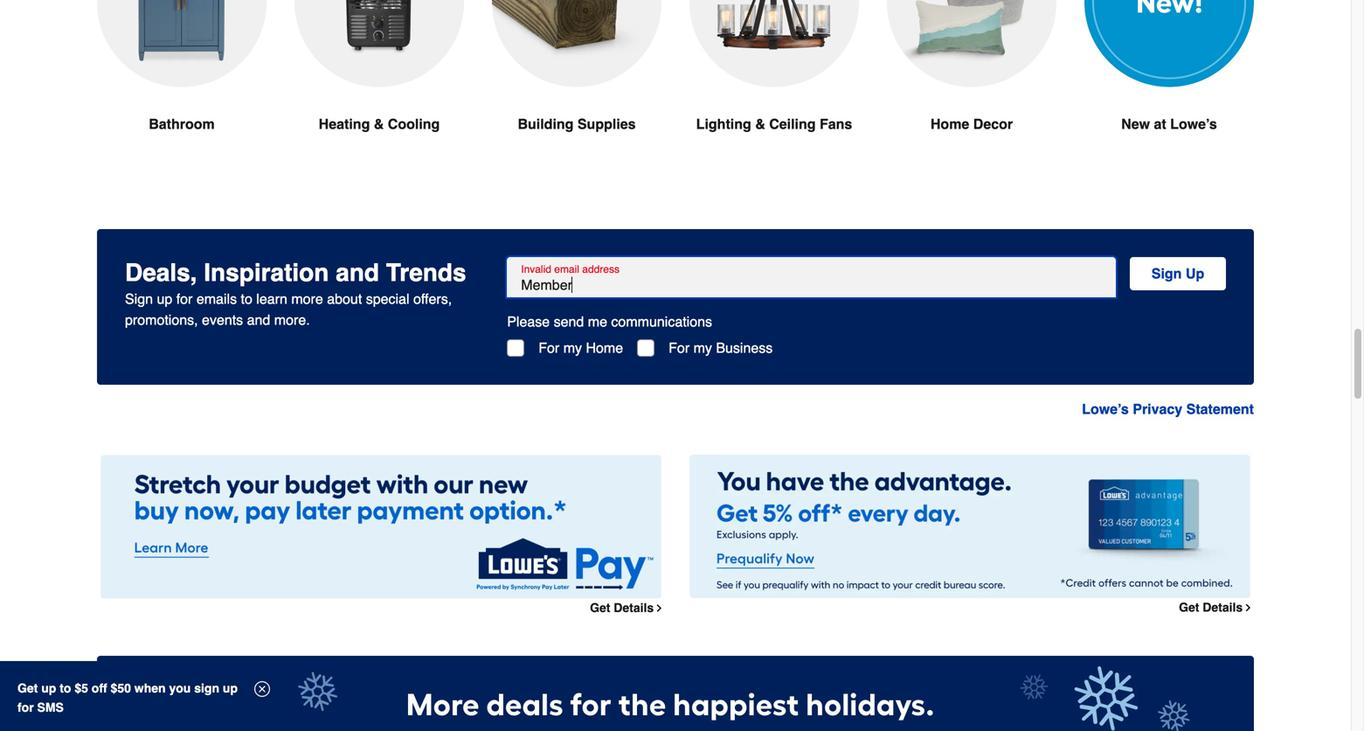 Task type: locate. For each thing, give the bounding box(es) containing it.
1 horizontal spatial and
[[336, 259, 379, 287]]

lowe's right at
[[1171, 116, 1218, 132]]

1 horizontal spatial sign
[[1152, 265, 1183, 281]]

my down send
[[564, 340, 582, 356]]

1 horizontal spatial to
[[241, 291, 253, 307]]

0 horizontal spatial my
[[564, 340, 582, 356]]

0 horizontal spatial get details
[[590, 601, 654, 615]]

building supplies link
[[492, 0, 662, 177]]

home inside "link"
[[931, 116, 970, 132]]

get for you have the advantage. 5 percent off every day. exclusions apply. image
[[1180, 600, 1200, 614]]

heating & cooling link
[[295, 0, 464, 177]]

for left the sms
[[17, 700, 34, 714]]

2 for from the left
[[669, 340, 690, 356]]

more.
[[274, 312, 310, 328]]

1 horizontal spatial get details
[[1180, 600, 1244, 614]]

$5
[[75, 681, 88, 695]]

1 horizontal spatial my
[[694, 340, 713, 356]]

up up promotions,
[[157, 291, 172, 307]]

me
[[588, 313, 608, 330]]

supplies
[[578, 116, 636, 132]]

for
[[539, 340, 560, 356], [669, 340, 690, 356]]

up
[[157, 291, 172, 307], [41, 681, 56, 695], [223, 681, 238, 695]]

more
[[291, 291, 323, 307]]

special
[[366, 291, 410, 307]]

lowe's
[[1171, 116, 1218, 132], [1083, 401, 1130, 417]]

0 vertical spatial and
[[336, 259, 379, 287]]

& left ceiling
[[756, 116, 766, 132]]

2 & from the left
[[756, 116, 766, 132]]

lowe's pay. stretch your budget with our new buy now, pay later payment option. image
[[101, 455, 662, 598]]

sign left up
[[1152, 265, 1183, 281]]

0 horizontal spatial get
[[17, 681, 38, 695]]

1 vertical spatial lowe's
[[1083, 401, 1130, 417]]

1 for from the left
[[539, 340, 560, 356]]

0 horizontal spatial home
[[586, 340, 624, 356]]

home decor link
[[888, 0, 1057, 177]]

to inside deals, inspiration and trends sign up for emails to learn more about special offers, promotions, events and more.
[[241, 291, 253, 307]]

1 vertical spatial sign
[[125, 291, 153, 307]]

at
[[1155, 116, 1167, 132]]

emails
[[197, 291, 237, 307]]

2 my from the left
[[694, 340, 713, 356]]

1 my from the left
[[564, 340, 582, 356]]

0 horizontal spatial chevron right image
[[654, 602, 665, 614]]

for for for my business
[[669, 340, 690, 356]]

1 vertical spatial for
[[17, 700, 34, 714]]

get details for get details 'button' associated with lowe's pay. stretch your budget with our new buy now, pay later payment option. image
[[590, 601, 654, 615]]

0 vertical spatial for
[[176, 291, 193, 307]]

0 horizontal spatial for
[[17, 700, 34, 714]]

0 horizontal spatial to
[[60, 681, 71, 695]]

2 horizontal spatial get
[[1180, 600, 1200, 614]]

get for lowe's pay. stretch your budget with our new buy now, pay later payment option. image
[[590, 601, 611, 615]]

1 vertical spatial home
[[586, 340, 624, 356]]

0 horizontal spatial and
[[247, 312, 270, 328]]

get details button
[[1180, 600, 1255, 614], [590, 601, 665, 615]]

get inside get up to $5 off $50 when you sign up for sms
[[17, 681, 38, 695]]

1 horizontal spatial up
[[157, 291, 172, 307]]

sign up button
[[1131, 257, 1227, 290]]

for inside get up to $5 off $50 when you sign up for sms
[[17, 700, 34, 714]]

my
[[564, 340, 582, 356], [694, 340, 713, 356]]

1 horizontal spatial &
[[756, 116, 766, 132]]

decor
[[974, 116, 1014, 132]]

to left learn
[[241, 291, 253, 307]]

0 horizontal spatial &
[[374, 116, 384, 132]]

for down communications
[[669, 340, 690, 356]]

new. image
[[1085, 0, 1255, 87]]

and
[[336, 259, 379, 287], [247, 312, 270, 328]]

1 chevron right image from the left
[[1244, 602, 1255, 613]]

please
[[507, 313, 550, 330]]

0 vertical spatial sign
[[1152, 265, 1183, 281]]

for
[[176, 291, 193, 307], [17, 700, 34, 714]]

sign up promotions,
[[125, 291, 153, 307]]

2 chevron right image from the left
[[654, 602, 665, 614]]

my left business
[[694, 340, 713, 356]]

and up about
[[336, 259, 379, 287]]

0 vertical spatial home
[[931, 116, 970, 132]]

up up the sms
[[41, 681, 56, 695]]

details
[[1203, 600, 1244, 614], [614, 601, 654, 615]]

0 horizontal spatial sign
[[125, 291, 153, 307]]

my for business
[[694, 340, 713, 356]]

0 horizontal spatial for
[[539, 340, 560, 356]]

home left decor on the right top
[[931, 116, 970, 132]]

my for home
[[564, 340, 582, 356]]

0 horizontal spatial details
[[614, 601, 654, 615]]

lowe's privacy statement
[[1083, 401, 1255, 417]]

privacy
[[1133, 401, 1183, 417]]

and down learn
[[247, 312, 270, 328]]

sign
[[1152, 265, 1183, 281], [125, 291, 153, 307]]

& right the heating
[[374, 116, 384, 132]]

& for heating
[[374, 116, 384, 132]]

up right sign
[[223, 681, 238, 695]]

inspiration
[[204, 259, 329, 287]]

1 horizontal spatial for
[[669, 340, 690, 356]]

for down send
[[539, 340, 560, 356]]

get up to $5 off $50 when you sign up for sms
[[17, 681, 238, 714]]

get details for get details 'button' corresponding to you have the advantage. 5 percent off every day. exclusions apply. image
[[1180, 600, 1244, 614]]

0 horizontal spatial lowe's
[[1083, 401, 1130, 417]]

get details button for you have the advantage. 5 percent off every day. exclusions apply. image
[[1180, 600, 1255, 614]]

1 horizontal spatial get details button
[[1180, 600, 1255, 614]]

communications
[[612, 313, 713, 330]]

1 horizontal spatial home
[[931, 116, 970, 132]]

offers,
[[414, 291, 452, 307]]

1 horizontal spatial lowe's
[[1171, 116, 1218, 132]]

home down please send me communications
[[586, 340, 624, 356]]

a black indoor utility heater with a thermostat. image
[[295, 0, 464, 87]]

0 vertical spatial to
[[241, 291, 253, 307]]

lowe's left privacy
[[1083, 401, 1130, 417]]

to
[[241, 291, 253, 307], [60, 681, 71, 695]]

0 horizontal spatial get details button
[[590, 601, 665, 615]]

1 horizontal spatial for
[[176, 291, 193, 307]]

1 horizontal spatial chevron right image
[[1244, 602, 1255, 613]]

lowe's privacy statement link
[[1083, 401, 1255, 417]]

1 vertical spatial to
[[60, 681, 71, 695]]

details for you have the advantage. 5 percent off every day. exclusions apply. image
[[1203, 600, 1244, 614]]

new
[[1122, 116, 1151, 132]]

1 vertical spatial and
[[247, 312, 270, 328]]

0 horizontal spatial up
[[41, 681, 56, 695]]

&
[[374, 116, 384, 132], [756, 116, 766, 132]]

1 & from the left
[[374, 116, 384, 132]]

when
[[134, 681, 166, 695]]

home
[[931, 116, 970, 132], [586, 340, 624, 356]]

for up promotions,
[[176, 291, 193, 307]]

heating & cooling
[[319, 116, 440, 132]]

chevron right image
[[1244, 602, 1255, 613], [654, 602, 665, 614]]

1 horizontal spatial details
[[1203, 600, 1244, 614]]

get details
[[1180, 600, 1244, 614], [590, 601, 654, 615]]

1 horizontal spatial get
[[590, 601, 611, 615]]

statement
[[1187, 401, 1255, 417]]

lighting & ceiling fans
[[697, 116, 853, 132]]

get
[[1180, 600, 1200, 614], [590, 601, 611, 615], [17, 681, 38, 695]]

to left $5
[[60, 681, 71, 695]]



Task type: vqa. For each thing, say whether or not it's contained in the screenshot.
the rightmost THE 'ON'
no



Task type: describe. For each thing, give the bounding box(es) containing it.
learn
[[256, 291, 288, 307]]

lighting
[[697, 116, 752, 132]]

home decor
[[931, 116, 1014, 132]]

sign inside button
[[1152, 265, 1183, 281]]

ceiling
[[770, 116, 816, 132]]

for my business
[[669, 340, 773, 356]]

a blue 2-door bathroom vanity with a white top, gold faucet and gold hardware. image
[[97, 0, 267, 87]]

deals, inspiration and trends sign up for emails to learn more about special offers, promotions, events and more.
[[125, 259, 467, 328]]

up
[[1186, 265, 1205, 281]]

details for lowe's pay. stretch your budget with our new buy now, pay later payment option. image
[[614, 601, 654, 615]]

an end section of a four-by-four pressure treated post. image
[[492, 0, 662, 87]]

send
[[554, 313, 584, 330]]

off
[[92, 681, 107, 695]]

deals,
[[125, 259, 197, 287]]

chevron right image for get details 'button' associated with lowe's pay. stretch your budget with our new buy now, pay later payment option. image
[[654, 602, 665, 614]]

more deals for the happiest holidays. image
[[97, 656, 1255, 731]]

you
[[169, 681, 191, 695]]

sign up
[[1152, 265, 1205, 281]]

business
[[716, 340, 773, 356]]

a 5-light black metal and wood chandelier. image
[[690, 0, 860, 87]]

sign inside deals, inspiration and trends sign up for emails to learn more about special offers, promotions, events and more.
[[125, 291, 153, 307]]

fans
[[820, 116, 853, 132]]

get details button for lowe's pay. stretch your budget with our new buy now, pay later payment option. image
[[590, 601, 665, 615]]

heating
[[319, 116, 370, 132]]

you have the advantage. 5 percent off every day. exclusions apply. image
[[690, 455, 1251, 598]]

trends
[[386, 259, 467, 287]]

& for lighting
[[756, 116, 766, 132]]

sign
[[194, 681, 220, 695]]

building supplies
[[518, 116, 636, 132]]

for for for my home
[[539, 340, 560, 356]]

about
[[327, 291, 362, 307]]

bathroom link
[[97, 0, 267, 177]]

bathroom
[[149, 116, 215, 132]]

lighting & ceiling fans link
[[690, 0, 860, 177]]

2 horizontal spatial up
[[223, 681, 238, 695]]

emailAddress text field
[[514, 274, 1110, 294]]

0 vertical spatial lowe's
[[1171, 116, 1218, 132]]

events
[[202, 312, 243, 328]]

for inside deals, inspiration and trends sign up for emails to learn more about special offers, promotions, events and more.
[[176, 291, 193, 307]]

up inside deals, inspiration and trends sign up for emails to learn more about special offers, promotions, events and more.
[[157, 291, 172, 307]]

a gray fabric storage basket with a white liner and a taupe, blue and green lumbar pillow. image
[[888, 0, 1057, 87]]

building
[[518, 116, 574, 132]]

sms
[[37, 700, 64, 714]]

promotions,
[[125, 312, 198, 328]]

to inside get up to $5 off $50 when you sign up for sms
[[60, 681, 71, 695]]

for my home
[[539, 340, 624, 356]]

new at lowe's link
[[1085, 0, 1255, 177]]

$50
[[111, 681, 131, 695]]

please send me communications
[[507, 313, 713, 330]]

new at lowe's
[[1122, 116, 1218, 132]]

chevron right image for get details 'button' corresponding to you have the advantage. 5 percent off every day. exclusions apply. image
[[1244, 602, 1255, 613]]

cooling
[[388, 116, 440, 132]]



